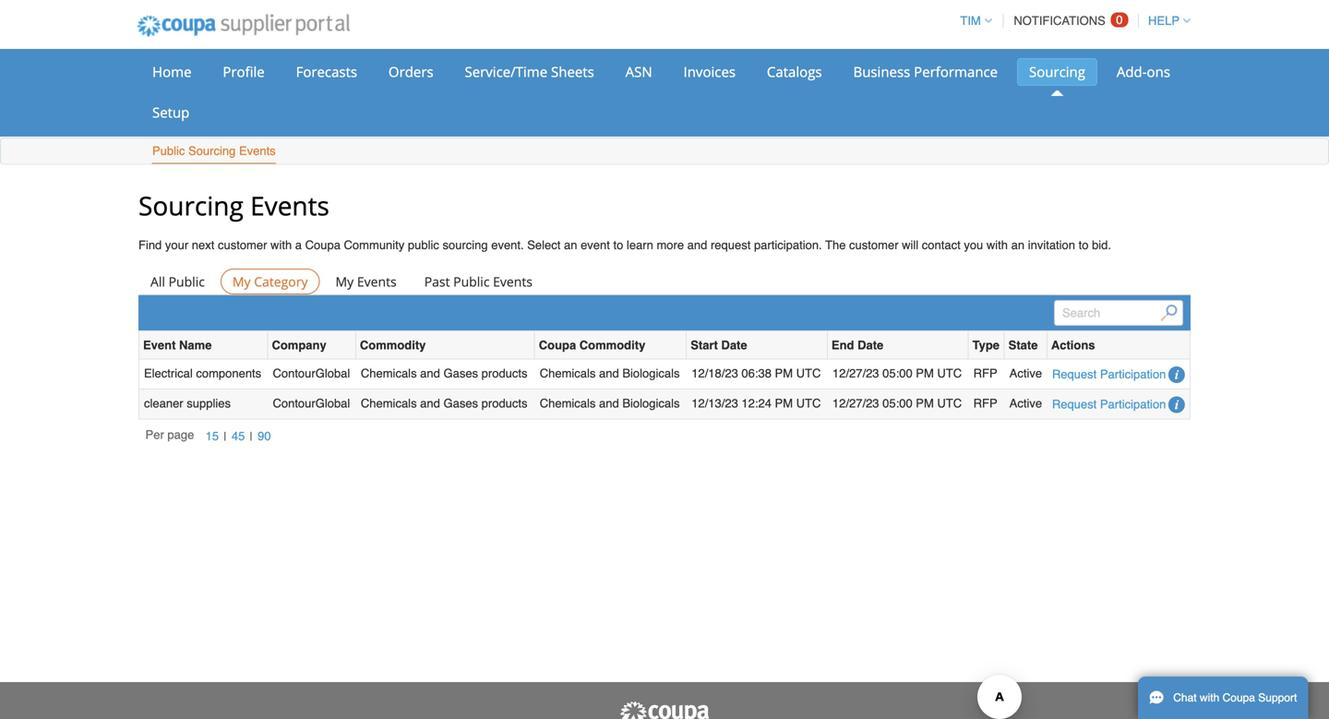 Task type: vqa. For each thing, say whether or not it's contained in the screenshot.
&
no



Task type: locate. For each thing, give the bounding box(es) containing it.
to left bid.
[[1079, 238, 1089, 252]]

1 horizontal spatial coupa supplier portal image
[[619, 701, 711, 719]]

public sourcing events link
[[151, 140, 277, 164]]

1 vertical spatial biologicals
[[623, 397, 680, 410]]

0 vertical spatial request
[[1052, 367, 1097, 381]]

12/27/23 05:00 pm utc for 12/13/23 12:24 pm utc
[[833, 397, 962, 410]]

chemicals and gases products for electrical components
[[361, 366, 528, 380]]

| right the 45
[[250, 430, 253, 444]]

catalogs link
[[755, 58, 834, 86]]

and
[[688, 238, 708, 252], [420, 366, 440, 380], [599, 366, 619, 380], [420, 397, 440, 410], [599, 397, 619, 410]]

2 rfp from the top
[[974, 397, 998, 410]]

0 vertical spatial rfp
[[974, 366, 998, 380]]

0 vertical spatial chemicals and biologicals
[[540, 366, 680, 380]]

1 vertical spatial navigation
[[145, 427, 276, 447]]

date inside end date 'button'
[[858, 338, 884, 352]]

community
[[344, 238, 405, 252]]

1 request participation from the top
[[1052, 367, 1167, 381]]

1 vertical spatial 12/27/23 05:00 pm utc
[[833, 397, 962, 410]]

coupa
[[305, 238, 341, 252], [539, 338, 576, 352], [1223, 692, 1256, 705]]

all public
[[151, 273, 205, 290]]

1 vertical spatial contourglobal
[[273, 397, 350, 410]]

0 vertical spatial 12/27/23 05:00 pm utc
[[833, 366, 962, 380]]

next
[[192, 238, 215, 252]]

0 vertical spatial participation
[[1101, 367, 1167, 381]]

sourcing events
[[139, 188, 329, 223]]

all public link
[[139, 269, 217, 294]]

0 vertical spatial active
[[1010, 366, 1043, 380]]

1 vertical spatial participation
[[1101, 398, 1167, 411]]

1 biologicals from the top
[[623, 366, 680, 380]]

1 products from the top
[[482, 366, 528, 380]]

1 horizontal spatial date
[[858, 338, 884, 352]]

0 horizontal spatial navigation
[[145, 427, 276, 447]]

with right 'you'
[[987, 238, 1008, 252]]

12/27/23 for 12/13/23 12:24 pm utc
[[833, 397, 880, 410]]

page
[[167, 428, 194, 442]]

public right the past
[[454, 273, 490, 290]]

1 vertical spatial active
[[1010, 397, 1043, 410]]

1 12/27/23 from the top
[[833, 366, 880, 380]]

to
[[614, 238, 624, 252], [1079, 238, 1089, 252]]

add-
[[1117, 62, 1147, 81]]

2 05:00 from the top
[[883, 397, 913, 410]]

| left the 45
[[224, 430, 227, 444]]

more
[[657, 238, 684, 252]]

commodity down my events link
[[360, 338, 426, 352]]

cleaner supplies
[[144, 397, 231, 410]]

2 vertical spatial sourcing
[[139, 188, 244, 223]]

1 vertical spatial rfp
[[974, 397, 998, 410]]

15 | 45 | 90
[[206, 430, 271, 444]]

0 vertical spatial gases
[[444, 366, 478, 380]]

public right all
[[169, 273, 205, 290]]

0
[[1117, 13, 1123, 27]]

contourglobal down company button
[[273, 366, 350, 380]]

request participation button
[[1052, 365, 1167, 384], [1052, 395, 1167, 414]]

request participation for 12/13/23 12:24 pm utc
[[1052, 398, 1167, 411]]

my for my events
[[336, 273, 354, 290]]

1 my from the left
[[233, 273, 251, 290]]

2 products from the top
[[482, 397, 528, 410]]

1 chemicals and gases products from the top
[[361, 366, 528, 380]]

sourcing up next
[[139, 188, 244, 223]]

1 vertical spatial coupa
[[539, 338, 576, 352]]

ons
[[1147, 62, 1171, 81]]

2 12/27/23 from the top
[[833, 397, 880, 410]]

0 horizontal spatial date
[[722, 338, 748, 352]]

chemicals and gases products
[[361, 366, 528, 380], [361, 397, 528, 410]]

2 customer from the left
[[850, 238, 899, 252]]

0 vertical spatial coupa
[[305, 238, 341, 252]]

2 participation from the top
[[1101, 398, 1167, 411]]

select
[[527, 238, 561, 252]]

date inside start date button
[[722, 338, 748, 352]]

1 horizontal spatial navigation
[[952, 3, 1191, 39]]

add-ons link
[[1105, 58, 1183, 86]]

1 date from the left
[[722, 338, 748, 352]]

request
[[1052, 367, 1097, 381], [1052, 398, 1097, 411]]

2 biologicals from the top
[[623, 397, 680, 410]]

sourcing down setup 'link'
[[188, 144, 236, 158]]

0 horizontal spatial |
[[224, 430, 227, 444]]

0 horizontal spatial to
[[614, 238, 624, 252]]

2 request participation from the top
[[1052, 398, 1167, 411]]

1 chemicals and biologicals from the top
[[540, 366, 680, 380]]

1 an from the left
[[564, 238, 578, 252]]

0 vertical spatial chemicals and gases products
[[361, 366, 528, 380]]

service/time sheets link
[[453, 58, 606, 86]]

1 horizontal spatial coupa
[[539, 338, 576, 352]]

performance
[[914, 62, 998, 81]]

1 participation from the top
[[1101, 367, 1167, 381]]

0 vertical spatial products
[[482, 366, 528, 380]]

1 05:00 from the top
[[883, 366, 913, 380]]

0 horizontal spatial commodity
[[360, 338, 426, 352]]

my events link
[[324, 269, 409, 294]]

biologicals
[[623, 366, 680, 380], [623, 397, 680, 410]]

2 commodity from the left
[[580, 338, 646, 352]]

commodity left the start
[[580, 338, 646, 352]]

2 gases from the top
[[444, 397, 478, 410]]

1 12/27/23 05:00 pm utc from the top
[[833, 366, 962, 380]]

2 horizontal spatial with
[[1200, 692, 1220, 705]]

2 my from the left
[[336, 273, 354, 290]]

1 vertical spatial products
[[482, 397, 528, 410]]

2 horizontal spatial coupa
[[1223, 692, 1256, 705]]

1 vertical spatial chemicals and gases products
[[361, 397, 528, 410]]

1 active from the top
[[1010, 366, 1043, 380]]

2 request participation button from the top
[[1052, 395, 1167, 414]]

gases for supplies
[[444, 397, 478, 410]]

with right chat
[[1200, 692, 1220, 705]]

cleaner
[[144, 397, 183, 410]]

sourcing down the notifications
[[1030, 62, 1086, 81]]

0 horizontal spatial an
[[564, 238, 578, 252]]

customer right next
[[218, 238, 267, 252]]

0 vertical spatial 05:00
[[883, 366, 913, 380]]

contourglobal up 90 'button'
[[273, 397, 350, 410]]

1 gases from the top
[[444, 366, 478, 380]]

search image
[[1161, 305, 1178, 321]]

products
[[482, 366, 528, 380], [482, 397, 528, 410]]

0 horizontal spatial coupa supplier portal image
[[125, 3, 363, 49]]

with
[[271, 238, 292, 252], [987, 238, 1008, 252], [1200, 692, 1220, 705]]

events
[[239, 144, 276, 158], [250, 188, 329, 223], [357, 273, 397, 290], [493, 273, 533, 290]]

coupa supplier portal image
[[125, 3, 363, 49], [619, 701, 711, 719]]

0 vertical spatial sourcing
[[1030, 62, 1086, 81]]

an left event
[[564, 238, 578, 252]]

contourglobal for electrical components
[[273, 366, 350, 380]]

0 vertical spatial navigation
[[952, 3, 1191, 39]]

1 request from the top
[[1052, 367, 1097, 381]]

customer
[[218, 238, 267, 252], [850, 238, 899, 252]]

event.
[[491, 238, 524, 252]]

1 vertical spatial 05:00
[[883, 397, 913, 410]]

help
[[1149, 14, 1180, 28]]

my
[[233, 273, 251, 290], [336, 273, 354, 290]]

1 vertical spatial chemicals and biologicals
[[540, 397, 680, 410]]

public sourcing events
[[152, 144, 276, 158]]

1 horizontal spatial commodity
[[580, 338, 646, 352]]

past public events
[[424, 273, 533, 290]]

05:00
[[883, 366, 913, 380], [883, 397, 913, 410]]

1 horizontal spatial to
[[1079, 238, 1089, 252]]

2 vertical spatial coupa
[[1223, 692, 1256, 705]]

electrical
[[144, 366, 193, 380]]

an
[[564, 238, 578, 252], [1012, 238, 1025, 252]]

0 vertical spatial request participation
[[1052, 367, 1167, 381]]

1 rfp from the top
[[974, 366, 998, 380]]

0 vertical spatial 12/27/23
[[833, 366, 880, 380]]

rfp
[[974, 366, 998, 380], [974, 397, 998, 410]]

1 horizontal spatial customer
[[850, 238, 899, 252]]

1 horizontal spatial an
[[1012, 238, 1025, 252]]

1 horizontal spatial |
[[250, 430, 253, 444]]

my for my category
[[233, 273, 251, 290]]

0 horizontal spatial customer
[[218, 238, 267, 252]]

0 vertical spatial contourglobal
[[273, 366, 350, 380]]

biologicals left 12/18/23
[[623, 366, 680, 380]]

gases for components
[[444, 366, 478, 380]]

tab list containing all public
[[139, 269, 1191, 294]]

participation for 12/18/23 06:38 pm utc
[[1101, 367, 1167, 381]]

15
[[206, 430, 219, 443]]

2 request from the top
[[1052, 398, 1097, 411]]

date right the start
[[722, 338, 748, 352]]

tab list
[[139, 269, 1191, 294]]

chat
[[1174, 692, 1197, 705]]

1 horizontal spatial with
[[987, 238, 1008, 252]]

1 contourglobal from the top
[[273, 366, 350, 380]]

navigation
[[952, 3, 1191, 39], [145, 427, 276, 447]]

to left 'learn'
[[614, 238, 624, 252]]

will
[[902, 238, 919, 252]]

events down event.
[[493, 273, 533, 290]]

my down community
[[336, 273, 354, 290]]

public down setup 'link'
[[152, 144, 185, 158]]

1 request participation button from the top
[[1052, 365, 1167, 384]]

05:00 for 12/13/23 12:24 pm utc
[[883, 397, 913, 410]]

date right end
[[858, 338, 884, 352]]

2 chemicals and biologicals from the top
[[540, 397, 680, 410]]

invoices link
[[672, 58, 748, 86]]

12/18/23 06:38 pm utc
[[692, 366, 821, 380]]

0 vertical spatial request participation button
[[1052, 365, 1167, 384]]

customer left will
[[850, 238, 899, 252]]

forecasts
[[296, 62, 357, 81]]

my left the category
[[233, 273, 251, 290]]

active
[[1010, 366, 1043, 380], [1010, 397, 1043, 410]]

2 chemicals and gases products from the top
[[361, 397, 528, 410]]

0 horizontal spatial my
[[233, 273, 251, 290]]

an left the invitation
[[1012, 238, 1025, 252]]

home link
[[140, 58, 204, 86]]

12/13/23
[[692, 397, 739, 410]]

participation.
[[754, 238, 822, 252]]

type
[[973, 338, 1000, 352]]

2 contourglobal from the top
[[273, 397, 350, 410]]

1 horizontal spatial my
[[336, 273, 354, 290]]

pm
[[775, 366, 793, 380], [916, 366, 934, 380], [775, 397, 793, 410], [916, 397, 934, 410]]

state button
[[1009, 335, 1038, 355]]

biologicals left '12/13/23'
[[623, 397, 680, 410]]

navigation containing per page
[[145, 427, 276, 447]]

1 vertical spatial 12/27/23
[[833, 397, 880, 410]]

public
[[152, 144, 185, 158], [169, 273, 205, 290], [454, 273, 490, 290]]

0 vertical spatial biologicals
[[623, 366, 680, 380]]

date for end date
[[858, 338, 884, 352]]

chemicals and biologicals for 12/18/23
[[540, 366, 680, 380]]

1 vertical spatial request participation button
[[1052, 395, 1167, 414]]

1 vertical spatial gases
[[444, 397, 478, 410]]

1 commodity from the left
[[360, 338, 426, 352]]

12/27/23
[[833, 366, 880, 380], [833, 397, 880, 410]]

service/time
[[465, 62, 548, 81]]

request participation for 12/18/23 06:38 pm utc
[[1052, 367, 1167, 381]]

find your next customer with a coupa community public sourcing event. select an event to learn more and request participation. the customer will contact you with an invitation to bid.
[[139, 238, 1112, 252]]

1 vertical spatial request
[[1052, 398, 1097, 411]]

a
[[295, 238, 302, 252]]

2 date from the left
[[858, 338, 884, 352]]

invitation
[[1028, 238, 1076, 252]]

events up sourcing events
[[239, 144, 276, 158]]

12/18/23
[[692, 366, 739, 380]]

chemicals and biologicals
[[540, 366, 680, 380], [540, 397, 680, 410]]

sourcing for sourcing events
[[139, 188, 244, 223]]

0 vertical spatial coupa supplier portal image
[[125, 3, 363, 49]]

company
[[272, 338, 327, 352]]

2 active from the top
[[1010, 397, 1043, 410]]

commodity
[[360, 338, 426, 352], [580, 338, 646, 352]]

with left a
[[271, 238, 292, 252]]

12/27/23 05:00 pm utc
[[833, 366, 962, 380], [833, 397, 962, 410]]

events down community
[[357, 273, 397, 290]]

2 12/27/23 05:00 pm utc from the top
[[833, 397, 962, 410]]

1 vertical spatial request participation
[[1052, 398, 1167, 411]]



Task type: describe. For each thing, give the bounding box(es) containing it.
end date
[[832, 338, 884, 352]]

company button
[[272, 335, 327, 355]]

12/27/23 for 12/18/23 06:38 pm utc
[[833, 366, 880, 380]]

electrical components
[[144, 366, 261, 380]]

type button
[[973, 335, 1000, 355]]

1 vertical spatial sourcing
[[188, 144, 236, 158]]

contact
[[922, 238, 961, 252]]

add-ons
[[1117, 62, 1171, 81]]

you
[[964, 238, 984, 252]]

commodity inside "button"
[[580, 338, 646, 352]]

products for 12/18/23 06:38 pm utc
[[482, 366, 528, 380]]

request participation button for 12/18/23 06:38 pm utc
[[1052, 365, 1167, 384]]

active for 12/13/23 12:24 pm utc
[[1010, 397, 1043, 410]]

start date button
[[691, 335, 748, 355]]

event name button
[[143, 335, 212, 355]]

Search text field
[[1055, 300, 1184, 326]]

actions button
[[1052, 335, 1096, 355]]

request participation button for 12/13/23 12:24 pm utc
[[1052, 395, 1167, 414]]

coupa inside "button"
[[539, 338, 576, 352]]

date for start date
[[722, 338, 748, 352]]

event
[[581, 238, 610, 252]]

request for 12/18/23 06:38 pm utc
[[1052, 367, 1097, 381]]

15 button
[[201, 427, 224, 446]]

sourcing link
[[1017, 58, 1098, 86]]

your
[[165, 238, 189, 252]]

tim link
[[952, 14, 992, 28]]

orders link
[[377, 58, 446, 86]]

chat with coupa support
[[1174, 692, 1298, 705]]

12/27/23 05:00 pm utc for 12/18/23 06:38 pm utc
[[833, 366, 962, 380]]

chemicals and gases products for cleaner supplies
[[361, 397, 528, 410]]

profile
[[223, 62, 265, 81]]

2 | from the left
[[250, 430, 253, 444]]

1 | from the left
[[224, 430, 227, 444]]

products for 12/13/23 12:24 pm utc
[[482, 397, 528, 410]]

notifications
[[1014, 14, 1106, 28]]

2 to from the left
[[1079, 238, 1089, 252]]

my category
[[233, 273, 308, 290]]

past
[[424, 273, 450, 290]]

forecasts link
[[284, 58, 369, 86]]

actions
[[1052, 338, 1096, 352]]

chemicals and biologicals for 12/13/23
[[540, 397, 680, 410]]

sheets
[[551, 62, 594, 81]]

navigation containing notifications 0
[[952, 3, 1191, 39]]

events up a
[[250, 188, 329, 223]]

12:24
[[742, 397, 772, 410]]

asn link
[[614, 58, 664, 86]]

active for 12/18/23 06:38 pm utc
[[1010, 366, 1043, 380]]

catalogs
[[767, 62, 822, 81]]

45
[[232, 430, 245, 443]]

learn
[[627, 238, 654, 252]]

event name
[[143, 338, 212, 352]]

bid.
[[1092, 238, 1112, 252]]

public
[[408, 238, 439, 252]]

2 an from the left
[[1012, 238, 1025, 252]]

start
[[691, 338, 718, 352]]

my category link
[[221, 269, 320, 294]]

biologicals for 12/18/23 06:38 pm utc
[[623, 366, 680, 380]]

90 button
[[253, 427, 276, 446]]

supplies
[[187, 397, 231, 410]]

per page
[[145, 428, 194, 442]]

business performance link
[[842, 58, 1010, 86]]

biologicals for 12/13/23 12:24 pm utc
[[623, 397, 680, 410]]

rfp for 12/18/23 06:38 pm utc
[[974, 366, 998, 380]]

per
[[145, 428, 164, 442]]

sourcing
[[443, 238, 488, 252]]

public for all
[[169, 273, 205, 290]]

invoices
[[684, 62, 736, 81]]

coupa commodity button
[[539, 335, 646, 355]]

all
[[151, 273, 165, 290]]

type state
[[973, 338, 1038, 352]]

request
[[711, 238, 751, 252]]

rfp for 12/13/23 12:24 pm utc
[[974, 397, 998, 410]]

contourglobal for cleaner supplies
[[273, 397, 350, 410]]

tim
[[961, 14, 981, 28]]

home
[[152, 62, 192, 81]]

coupa inside button
[[1223, 692, 1256, 705]]

name
[[179, 338, 212, 352]]

participation for 12/13/23 12:24 pm utc
[[1101, 398, 1167, 411]]

asn
[[626, 62, 652, 81]]

0 horizontal spatial coupa
[[305, 238, 341, 252]]

state
[[1009, 338, 1038, 352]]

90
[[258, 430, 271, 443]]

public for past
[[454, 273, 490, 290]]

request for 12/13/23 12:24 pm utc
[[1052, 398, 1097, 411]]

1 vertical spatial coupa supplier portal image
[[619, 701, 711, 719]]

0 horizontal spatial with
[[271, 238, 292, 252]]

past public events link
[[412, 269, 545, 294]]

the
[[826, 238, 846, 252]]

start date
[[691, 338, 748, 352]]

category
[[254, 273, 308, 290]]

end
[[832, 338, 855, 352]]

setup
[[152, 103, 190, 122]]

orders
[[389, 62, 434, 81]]

1 customer from the left
[[218, 238, 267, 252]]

my events
[[336, 273, 397, 290]]

service/time sheets
[[465, 62, 594, 81]]

45 button
[[227, 427, 250, 446]]

commodity button
[[360, 335, 426, 355]]

05:00 for 12/18/23 06:38 pm utc
[[883, 366, 913, 380]]

12/13/23 12:24 pm utc
[[692, 397, 821, 410]]

1 to from the left
[[614, 238, 624, 252]]

sourcing for sourcing
[[1030, 62, 1086, 81]]

business
[[854, 62, 911, 81]]

help link
[[1140, 14, 1191, 28]]

06:38
[[742, 366, 772, 380]]

end date button
[[832, 335, 884, 355]]

coupa commodity
[[539, 338, 646, 352]]

find
[[139, 238, 162, 252]]

with inside button
[[1200, 692, 1220, 705]]

event
[[143, 338, 176, 352]]

chat with coupa support button
[[1138, 677, 1309, 719]]



